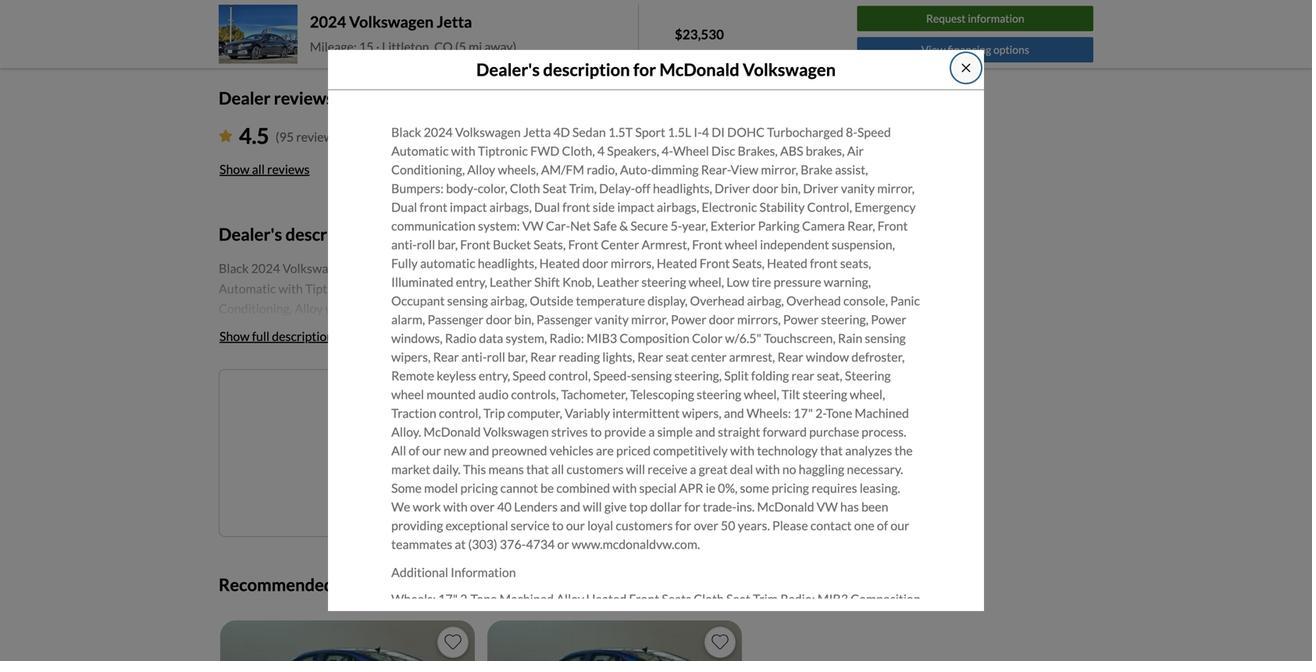 Task type: locate. For each thing, give the bounding box(es) containing it.
description for dealer's description
[[286, 224, 373, 244]]

wheel, left low
[[689, 275, 725, 290]]

0 horizontal spatial bin,
[[514, 312, 534, 327]]

view down brakes,
[[731, 162, 759, 177]]

0 horizontal spatial mirrors,
[[611, 256, 655, 271]]

folding
[[752, 368, 789, 384]]

new down the keyless at the left of page
[[450, 397, 474, 412]]

speed-
[[593, 368, 631, 384]]

tone up touchscreen,4
[[471, 592, 497, 607]]

exterior
[[711, 218, 756, 234]]

keyless
[[437, 368, 477, 384]]

2 horizontal spatial to
[[590, 425, 602, 440]]

mib3 inside the wheels: 17" 2-tone machined alloy,heated front seats,cloth seat trim,radio: mib3 composition color w/6.5" touchscreen,4 speakers,4-wheel disc brakes,air conditioning,electronic stability control,front bucket seats,front center armrest,leather shift knob,tachometer,abs brakes,am/fm radio,alloy wheels,brake assist,bumpers: body-color,delay-off headlights,dri
[[818, 592, 849, 607]]

air
[[847, 143, 864, 159]]

window
[[806, 350, 850, 365]]

our up daily.
[[422, 444, 441, 459]]

headlights, down dimming
[[653, 181, 713, 196]]

email
[[548, 449, 578, 464]]

2 horizontal spatial mcdonald
[[757, 500, 815, 515]]

1 vertical spatial over
[[694, 519, 719, 534]]

for down 'dollar'
[[676, 519, 692, 534]]

front
[[420, 200, 448, 215], [563, 200, 591, 215], [810, 256, 838, 271]]

speakers,4-
[[545, 611, 608, 626]]

1 show from the top
[[220, 162, 250, 177]]

jetta inside 'black 2024 volkswagen jetta 4d sedan 1.5t sport 1.5l i-4 di dohc turbocharged 8-speed automatic with tiptronic fwd cloth, 4 speakers, 4-wheel disc brakes, abs brakes, air conditioning, alloy wheels, am/fm radio, auto-dimming rear-view mirror, brake assist, bumpers: body-color, cloth seat trim, delay-off headlights, driver door bin, driver vanity mirror, dual front impact airbags, dual front side impact airbags, electronic stability control, emergency communication system: vw car-net safe & secure 5-year, exterior parking camera rear, front anti-roll bar, front bucket seats, front center armrest, front wheel independent suspension, fully automatic headlights, heated door mirrors, heated front seats, heated front seats, illuminated entry, leather shift knob, leather steering wheel, low tire pressure warning, occupant sensing airbag, outside temperature display, overhead airbag, overhead console, panic alarm, passenger door bin, passenger vanity mirror, power door mirrors, power steering, power windows, radio data system, radio: mib3 composition color w/6.5" touchscreen, rain sensing wipers, rear anti-roll bar, rear reading lights, rear seat center armrest, rear window defroster, remote keyless entry, speed control, speed-sensing steering, split folding rear seat, steering wheel mounted audio controls, tachometer, telescoping steering wheel, tilt steering wheel, traction control, trip computer, variably intermittent wipers, and wheels: 17" 2-tone machined alloy.   mcdonald volkswagen strives to provide a simple and straight forward purchase process. all of our new and preowned vehicles are priced competitively with technology that analyzes the market daily. this means that all customers will receive a great deal with no haggling necessary. some model pricing cannot be combined with special apr ie 0%, some pricing requires leasing. we work with over 40 lenders and will give top dollar for trade-ins. mcdonald vw has been providing exceptional service to our loyal customers for over 50 years. please contact one of our teammates at (303) 376-4734 or www.mcdonaldvw.com.'
[[523, 125, 551, 140]]

leather up temperature
[[597, 275, 639, 290]]

2 leather from the left
[[597, 275, 639, 290]]

wheels,
[[498, 162, 539, 177]]

1 vertical spatial a
[[690, 462, 697, 477]]

2 power from the left
[[784, 312, 819, 327]]

a down intermittent
[[649, 425, 655, 440]]

analyzes
[[846, 444, 893, 459]]

priced
[[617, 444, 651, 459]]

stability inside the wheels: 17" 2-tone machined alloy,heated front seats,cloth seat trim,radio: mib3 composition color w/6.5" touchscreen,4 speakers,4-wheel disc brakes,air conditioning,electronic stability control,front bucket seats,front center armrest,leather shift knob,tachometer,abs brakes,am/fm radio,alloy wheels,brake assist,bumpers: body-color,delay-off headlights,dri
[[864, 611, 909, 626]]

show all reviews
[[220, 162, 310, 177]]

1 vertical spatial bucket
[[469, 629, 507, 645]]

provide
[[605, 425, 646, 440]]

armrest,
[[729, 350, 775, 365]]

3 rear from the left
[[638, 350, 664, 365]]

clicking
[[348, 492, 379, 504]]

8-
[[846, 125, 858, 140]]

stability inside 'black 2024 volkswagen jetta 4d sedan 1.5t sport 1.5l i-4 di dohc turbocharged 8-speed automatic with tiptronic fwd cloth, 4 speakers, 4-wheel disc brakes, abs brakes, air conditioning, alloy wheels, am/fm radio, auto-dimming rear-view mirror, brake assist, bumpers: body-color, cloth seat trim, delay-off headlights, driver door bin, driver vanity mirror, dual front impact airbags, dual front side impact airbags, electronic stability control, emergency communication system: vw car-net safe & secure 5-year, exterior parking camera rear, front anti-roll bar, front bucket seats, front center armrest, front wheel independent suspension, fully automatic headlights, heated door mirrors, heated front seats, heated front seats, illuminated entry, leather shift knob, leather steering wheel, low tire pressure warning, occupant sensing airbag, outside temperature display, overhead airbag, overhead console, panic alarm, passenger door bin, passenger vanity mirror, power door mirrors, power steering, power windows, radio data system, radio: mib3 composition color w/6.5" touchscreen, rain sensing wipers, rear anti-roll bar, rear reading lights, rear seat center armrest, rear window defroster, remote keyless entry, speed control, speed-sensing steering, split folding rear seat, steering wheel mounted audio controls, tachometer, telescoping steering wheel, tilt steering wheel, traction control, trip computer, variably intermittent wipers, and wheels: 17" 2-tone machined alloy.   mcdonald volkswagen strives to provide a simple and straight forward purchase process. all of our new and preowned vehicles are priced competitively with technology that analyzes the market daily. this means that all customers will receive a great deal with no haggling necessary. some model pricing cannot be combined with special apr ie 0%, some pricing requires leasing. we work with over 40 lenders and will give top dollar for trade-ins. mcdonald vw has been providing exceptional service to our loyal customers for over 50 years. please contact one of our teammates at (303) 376-4734 or www.mcdonaldvw.com.'
[[760, 200, 805, 215]]

2 heated from the left
[[657, 256, 698, 271]]

driver up electronic
[[715, 181, 750, 196]]

rear,
[[848, 218, 876, 234]]

0 vertical spatial reviews
[[274, 88, 334, 108]]

machined inside 'black 2024 volkswagen jetta 4d sedan 1.5t sport 1.5l i-4 di dohc turbocharged 8-speed automatic with tiptronic fwd cloth, 4 speakers, 4-wheel disc brakes, abs brakes, air conditioning, alloy wheels, am/fm radio, auto-dimming rear-view mirror, brake assist, bumpers: body-color, cloth seat trim, delay-off headlights, driver door bin, driver vanity mirror, dual front impact airbags, dual front side impact airbags, electronic stability control, emergency communication system: vw car-net safe & secure 5-year, exterior parking camera rear, front anti-roll bar, front bucket seats, front center armrest, front wheel independent suspension, fully automatic headlights, heated door mirrors, heated front seats, heated front seats, illuminated entry, leather shift knob, leather steering wheel, low tire pressure warning, occupant sensing airbag, outside temperature display, overhead airbag, overhead console, panic alarm, passenger door bin, passenger vanity mirror, power door mirrors, power steering, power windows, radio data system, radio: mib3 composition color w/6.5" touchscreen, rain sensing wipers, rear anti-roll bar, rear reading lights, rear seat center armrest, rear window defroster, remote keyless entry, speed control, speed-sensing steering, split folding rear seat, steering wheel mounted audio controls, tachometer, telescoping steering wheel, tilt steering wheel, traction control, trip computer, variably intermittent wipers, and wheels: 17" 2-tone machined alloy.   mcdonald volkswagen strives to provide a simple and straight forward purchase process. all of our new and preowned vehicles are priced competitively with technology that analyzes the market daily. this means that all customers will receive a great deal with no haggling necessary. some model pricing cannot be combined with special apr ie 0%, some pricing requires leasing. we work with over 40 lenders and will give top dollar for trade-ins. mcdonald vw has been providing exceptional service to our loyal customers for over 50 years. please contact one of our teammates at (303) 376-4734 or www.mcdonaldvw.com.'
[[855, 406, 910, 421]]

give
[[605, 500, 627, 515]]

wheel down exterior
[[725, 237, 758, 252]]

0 horizontal spatial steering
[[642, 275, 687, 290]]

impact up &
[[618, 200, 655, 215]]

1 horizontal spatial 2024
[[424, 125, 453, 140]]

apr
[[679, 481, 704, 496]]

we
[[391, 500, 411, 515]]

dealer's down away)
[[477, 60, 540, 80]]

description inside button
[[272, 329, 334, 344]]

work
[[413, 500, 441, 515]]

mirrors,
[[611, 256, 655, 271], [738, 312, 781, 327]]

mib3
[[587, 331, 617, 346], [818, 592, 849, 607]]

1 vertical spatial new
[[444, 444, 467, 459]]

1 vertical spatial center
[[575, 629, 613, 645]]

0 horizontal spatial view
[[731, 162, 759, 177]]

1 dual from the left
[[391, 200, 417, 215]]

2-
[[816, 406, 826, 421], [460, 592, 471, 607]]

1 horizontal spatial this
[[540, 397, 561, 412]]

0 horizontal spatial vanity
[[595, 312, 629, 327]]

2 vertical spatial to
[[552, 519, 564, 534]]

2 airbag, from the left
[[747, 293, 784, 309]]

me right notify on the bottom left
[[416, 397, 434, 412]]

17"
[[794, 406, 813, 421], [438, 592, 458, 607]]

1 horizontal spatial dual
[[534, 200, 560, 215]]

all inside 'black 2024 volkswagen jetta 4d sedan 1.5t sport 1.5l i-4 di dohc turbocharged 8-speed automatic with tiptronic fwd cloth, 4 speakers, 4-wheel disc brakes, abs brakes, air conditioning, alloy wheels, am/fm radio, auto-dimming rear-view mirror, brake assist, bumpers: body-color, cloth seat trim, delay-off headlights, driver door bin, driver vanity mirror, dual front impact airbags, dual front side impact airbags, electronic stability control, emergency communication system: vw car-net safe & secure 5-year, exterior parking camera rear, front anti-roll bar, front bucket seats, front center armrest, front wheel independent suspension, fully automatic headlights, heated door mirrors, heated front seats, heated front seats, illuminated entry, leather shift knob, leather steering wheel, low tire pressure warning, occupant sensing airbag, outside temperature display, overhead airbag, overhead console, panic alarm, passenger door bin, passenger vanity mirror, power door mirrors, power steering, power windows, radio data system, radio: mib3 composition color w/6.5" touchscreen, rain sensing wipers, rear anti-roll bar, rear reading lights, rear seat center armrest, rear window defroster, remote keyless entry, speed control, speed-sensing steering, split folding rear seat, steering wheel mounted audio controls, tachometer, telescoping steering wheel, tilt steering wheel, traction control, trip computer, variably intermittent wipers, and wheels: 17" 2-tone machined alloy.   mcdonald volkswagen strives to provide a simple and straight forward purchase process. all of our new and preowned vehicles are priced competitively with technology that analyzes the market daily. this means that all customers will receive a great deal with no haggling necessary. some model pricing cannot be combined with special apr ie 0%, some pricing requires leasing. we work with over 40 lenders and will give top dollar for trade-ins. mcdonald vw has been providing exceptional service to our loyal customers for over 50 years. please contact one of our teammates at (303) 376-4734 or www.mcdonaldvw.com.'
[[552, 462, 564, 477]]

control, down reading
[[549, 368, 591, 384]]

for down apr
[[685, 500, 701, 515]]

cloth,
[[562, 143, 595, 159]]

machined up touchscreen,4
[[500, 592, 554, 607]]

1 driver from the left
[[715, 181, 750, 196]]

w/6.5" up the armrest,
[[725, 331, 762, 346]]

and
[[724, 406, 745, 421], [696, 425, 716, 440], [469, 444, 490, 459], [555, 492, 571, 504], [560, 500, 581, 515]]

brake
[[801, 162, 833, 177]]

0 horizontal spatial 4
[[598, 143, 605, 159]]

seats,
[[841, 256, 872, 271]]

0 horizontal spatial bar,
[[438, 237, 458, 252]]

composition inside 'black 2024 volkswagen jetta 4d sedan 1.5t sport 1.5l i-4 di dohc turbocharged 8-speed automatic with tiptronic fwd cloth, 4 speakers, 4-wheel disc brakes, abs brakes, air conditioning, alloy wheels, am/fm radio, auto-dimming rear-view mirror, brake assist, bumpers: body-color, cloth seat trim, delay-off headlights, driver door bin, driver vanity mirror, dual front impact airbags, dual front side impact airbags, electronic stability control, emergency communication system: vw car-net safe & secure 5-year, exterior parking camera rear, front anti-roll bar, front bucket seats, front center armrest, front wheel independent suspension, fully automatic headlights, heated door mirrors, heated front seats, heated front seats, illuminated entry, leather shift knob, leather steering wheel, low tire pressure warning, occupant sensing airbag, outside temperature display, overhead airbag, overhead console, panic alarm, passenger door bin, passenger vanity mirror, power door mirrors, power steering, power windows, radio data system, radio: mib3 composition color w/6.5" touchscreen, rain sensing wipers, rear anti-roll bar, rear reading lights, rear seat center armrest, rear window defroster, remote keyless entry, speed control, speed-sensing steering, split folding rear seat, steering wheel mounted audio controls, tachometer, telescoping steering wheel, tilt steering wheel, traction control, trip computer, variably intermittent wipers, and wheels: 17" 2-tone machined alloy.   mcdonald volkswagen strives to provide a simple and straight forward purchase process. all of our new and preowned vehicles are priced competitively with technology that analyzes the market daily. this means that all customers will receive a great deal with no haggling necessary. some model pricing cannot be combined with special apr ie 0%, some pricing requires leasing. we work with over 40 lenders and will give top dollar for trade-ins. mcdonald vw has been providing exceptional service to our loyal customers for over 50 years. please contact one of our teammates at (303) 376-4734 or www.mcdonaldvw.com.'
[[620, 331, 690, 346]]

entry, down automatic
[[456, 275, 487, 290]]

wheels: inside the wheels: 17" 2-tone machined alloy,heated front seats,cloth seat trim,radio: mib3 composition color w/6.5" touchscreen,4 speakers,4-wheel disc brakes,air conditioning,electronic stability control,front bucket seats,front center armrest,leather shift knob,tachometer,abs brakes,am/fm radio,alloy wheels,brake assist,bumpers: body-color,delay-off headlights,dri
[[391, 592, 436, 607]]

seats,cloth
[[662, 592, 724, 607]]

bucket inside 'black 2024 volkswagen jetta 4d sedan 1.5t sport 1.5l i-4 di dohc turbocharged 8-speed automatic with tiptronic fwd cloth, 4 speakers, 4-wheel disc brakes, abs brakes, air conditioning, alloy wheels, am/fm radio, auto-dimming rear-view mirror, brake assist, bumpers: body-color, cloth seat trim, delay-off headlights, driver door bin, driver vanity mirror, dual front impact airbags, dual front side impact airbags, electronic stability control, emergency communication system: vw car-net safe & secure 5-year, exterior parking camera rear, front anti-roll bar, front bucket seats, front center armrest, front wheel independent suspension, fully automatic headlights, heated door mirrors, heated front seats, heated front seats, illuminated entry, leather shift knob, leather steering wheel, low tire pressure warning, occupant sensing airbag, outside temperature display, overhead airbag, overhead console, panic alarm, passenger door bin, passenger vanity mirror, power door mirrors, power steering, power windows, radio data system, radio: mib3 composition color w/6.5" touchscreen, rain sensing wipers, rear anti-roll bar, rear reading lights, rear seat center armrest, rear window defroster, remote keyless entry, speed control, speed-sensing steering, split folding rear seat, steering wheel mounted audio controls, tachometer, telescoping steering wheel, tilt steering wheel, traction control, trip computer, variably intermittent wipers, and wheels: 17" 2-tone machined alloy.   mcdonald volkswagen strives to provide a simple and straight forward purchase process. all of our new and preowned vehicles are priced competitively with technology that analyzes the market daily. this means that all customers will receive a great deal with no haggling necessary. some model pricing cannot be combined with special apr ie 0%, some pricing requires leasing. we work with over 40 lenders and will give top dollar for trade-ins. mcdonald vw has been providing exceptional service to our loyal customers for over 50 years. please contact one of our teammates at (303) 376-4734 or www.mcdonaldvw.com.'
[[493, 237, 531, 252]]

ins.
[[737, 500, 755, 515]]

1 horizontal spatial one
[[855, 519, 875, 534]]

0 vertical spatial mirrors,
[[611, 256, 655, 271]]

0 horizontal spatial shift
[[535, 275, 560, 290]]

0 vertical spatial speed
[[858, 125, 891, 140]]

seat inside the wheels: 17" 2-tone machined alloy,heated front seats,cloth seat trim,radio: mib3 composition color w/6.5" touchscreen,4 speakers,4-wheel disc brakes,air conditioning,electronic stability control,front bucket seats,front center armrest,leather shift knob,tachometer,abs brakes,am/fm radio,alloy wheels,brake assist,bumpers: body-color,delay-off headlights,dri
[[727, 592, 751, 607]]

year,
[[682, 218, 708, 234]]

1 vertical spatial wheel
[[608, 611, 644, 626]]

1 vertical spatial view
[[731, 162, 759, 177]]

vanity down temperature
[[595, 312, 629, 327]]

telescoping
[[631, 387, 695, 402]]

mib3 up conditioning,electronic
[[818, 592, 849, 607]]

car-
[[546, 218, 570, 234]]

dealer
[[219, 88, 271, 108]]

0 vertical spatial bin,
[[781, 181, 801, 196]]

1 vertical spatial reviews
[[267, 162, 310, 177]]

driver down brake
[[803, 181, 839, 196]]

for up the sport
[[634, 60, 656, 80]]

0 vertical spatial will
[[626, 462, 646, 477]]

0 vertical spatial steering,
[[822, 312, 869, 327]]

privacy
[[496, 492, 527, 504]]

one down been
[[855, 519, 875, 534]]

3 power from the left
[[871, 312, 907, 327]]

mcdonald up the email address email field
[[424, 425, 481, 440]]

wipers, up remote
[[391, 350, 431, 365]]

17" down tilt
[[794, 406, 813, 421]]

body- down the alloy
[[446, 181, 478, 196]]

2 vertical spatial sensing
[[631, 368, 672, 384]]

4.5 (95 reviews)
[[239, 122, 343, 149]]

1 horizontal spatial tone
[[826, 406, 853, 421]]

0 vertical spatial 2-
[[816, 406, 826, 421]]

1 horizontal spatial steering
[[697, 387, 742, 402]]

1 vertical spatial mcdonald
[[424, 425, 481, 440]]

1 horizontal spatial jetta
[[523, 125, 551, 140]]

you
[[428, 492, 443, 504]]

top
[[629, 500, 648, 515]]

1 vertical spatial this
[[378, 575, 406, 595]]

center inside the wheels: 17" 2-tone machined alloy,heated front seats,cloth seat trim,radio: mib3 composition color w/6.5" touchscreen,4 speakers,4-wheel disc brakes,air conditioning,electronic stability control,front bucket seats,front center armrest,leather shift knob,tachometer,abs brakes,am/fm radio,alloy wheels,brake assist,bumpers: body-color,delay-off headlights,dri
[[575, 629, 613, 645]]

low
[[727, 275, 750, 290]]

1 passenger from the left
[[428, 312, 484, 327]]

1 horizontal spatial will
[[626, 462, 646, 477]]

wipers, up simple
[[682, 406, 722, 421]]

will up loyal
[[583, 500, 602, 515]]

1 vertical spatial description
[[286, 224, 373, 244]]

0 vertical spatial bucket
[[493, 237, 531, 252]]

center inside 'black 2024 volkswagen jetta 4d sedan 1.5t sport 1.5l i-4 di dohc turbocharged 8-speed automatic with tiptronic fwd cloth, 4 speakers, 4-wheel disc brakes, abs brakes, air conditioning, alloy wheels, am/fm radio, auto-dimming rear-view mirror, brake assist, bumpers: body-color, cloth seat trim, delay-off headlights, driver door bin, driver vanity mirror, dual front impact airbags, dual front side impact airbags, electronic stability control, emergency communication system: vw car-net safe & secure 5-year, exterior parking camera rear, front anti-roll bar, front bucket seats, front center armrest, front wheel independent suspension, fully automatic headlights, heated door mirrors, heated front seats, heated front seats, illuminated entry, leather shift knob, leather steering wheel, low tire pressure warning, occupant sensing airbag, outside temperature display, overhead airbag, overhead console, panic alarm, passenger door bin, passenger vanity mirror, power door mirrors, power steering, power windows, radio data system, radio: mib3 composition color w/6.5" touchscreen, rain sensing wipers, rear anti-roll bar, rear reading lights, rear seat center armrest, rear window defroster, remote keyless entry, speed control, speed-sensing steering, split folding rear seat, steering wheel mounted audio controls, tachometer, telescoping steering wheel, tilt steering wheel, traction control, trip computer, variably intermittent wipers, and wheels: 17" 2-tone machined alloy.   mcdonald volkswagen strives to provide a simple and straight forward purchase process. all of our new and preowned vehicles are priced competitively with technology that analyzes the market daily. this means that all customers will receive a great deal with no haggling necessary. some model pricing cannot be combined with special apr ie 0%, some pricing requires leasing. we work with over 40 lenders and will give top dollar for trade-ins. mcdonald vw has been providing exceptional service to our loyal customers for over 50 years. please contact one of our teammates at (303) 376-4734 or www.mcdonaldvw.com.'
[[601, 237, 639, 252]]

1 vertical spatial 2-
[[460, 592, 471, 607]]

(95
[[276, 129, 294, 145]]

pressure
[[774, 275, 822, 290]]

show down star icon
[[220, 162, 250, 177]]

0 vertical spatial to
[[590, 425, 602, 440]]

1 overhead from the left
[[690, 293, 745, 309]]

trip
[[484, 406, 505, 421]]

seat down am/fm
[[543, 181, 567, 196]]

reading
[[559, 350, 600, 365]]

that down purchase at right
[[821, 444, 843, 459]]

mcdonald down $23,530 on the right of the page
[[660, 60, 740, 80]]

steering down seat,
[[803, 387, 848, 402]]

1 vertical spatial disc
[[647, 611, 671, 626]]

shift
[[535, 275, 560, 290], [708, 629, 734, 645]]

and right be
[[555, 492, 571, 504]]

daily.
[[433, 462, 461, 477]]

all down 4.5
[[252, 162, 265, 177]]

0 vertical spatial wheel
[[725, 237, 758, 252]]

1 heated from the left
[[540, 256, 580, 271]]

0 vertical spatial over
[[470, 500, 495, 515]]

overhead down low
[[690, 293, 745, 309]]

0 horizontal spatial mib3
[[587, 331, 617, 346]]

0 vertical spatial body-
[[446, 181, 478, 196]]

mirror, down abs
[[761, 162, 799, 177]]

1 horizontal spatial view
[[922, 43, 946, 56]]

0 horizontal spatial driver
[[715, 181, 750, 196]]

1 vertical spatial color
[[391, 611, 422, 626]]

wheel up 'armrest,leather'
[[608, 611, 644, 626]]

dealer's down show all reviews button
[[219, 224, 282, 244]]

roll down 'communication'
[[417, 237, 435, 252]]

door down brakes,
[[753, 181, 779, 196]]

2 horizontal spatial power
[[871, 312, 907, 327]]

rear down touchscreen,
[[778, 350, 804, 365]]

by clicking "email me," you agree to our privacy policy and terms of use .
[[335, 492, 627, 504]]

0 vertical spatial wheels:
[[747, 406, 792, 421]]

0 horizontal spatial wheels:
[[391, 592, 436, 607]]

fully
[[391, 256, 418, 271]]

from
[[337, 575, 375, 595]]

roll down data
[[487, 350, 506, 365]]

front down the emergency
[[878, 218, 908, 234]]

wheel down i-
[[673, 143, 709, 159]]

mirror, down 'display,'
[[631, 312, 669, 327]]

new inside 'black 2024 volkswagen jetta 4d sedan 1.5t sport 1.5l i-4 di dohc turbocharged 8-speed automatic with tiptronic fwd cloth, 4 speakers, 4-wheel disc brakes, abs brakes, air conditioning, alloy wheels, am/fm radio, auto-dimming rear-view mirror, brake assist, bumpers: body-color, cloth seat trim, delay-off headlights, driver door bin, driver vanity mirror, dual front impact airbags, dual front side impact airbags, electronic stability control, emergency communication system: vw car-net safe & secure 5-year, exterior parking camera rear, front anti-roll bar, front bucket seats, front center armrest, front wheel independent suspension, fully automatic headlights, heated door mirrors, heated front seats, heated front seats, illuminated entry, leather shift knob, leather steering wheel, low tire pressure warning, occupant sensing airbag, outside temperature display, overhead airbag, overhead console, panic alarm, passenger door bin, passenger vanity mirror, power door mirrors, power steering, power windows, radio data system, radio: mib3 composition color w/6.5" touchscreen, rain sensing wipers, rear anti-roll bar, rear reading lights, rear seat center armrest, rear window defroster, remote keyless entry, speed control, speed-sensing steering, split folding rear seat, steering wheel mounted audio controls, tachometer, telescoping steering wheel, tilt steering wheel, traction control, trip computer, variably intermittent wipers, and wheels: 17" 2-tone machined alloy.   mcdonald volkswagen strives to provide a simple and straight forward purchase process. all of our new and preowned vehicles are priced competitively with technology that analyzes the market daily. this means that all customers will receive a great deal with no haggling necessary. some model pricing cannot be combined with special apr ie 0%, some pricing requires leasing. we work with over 40 lenders and will give top dollar for trade-ins. mcdonald vw has been providing exceptional service to our loyal customers for over 50 years. please contact one of our teammates at (303) 376-4734 or www.mcdonaldvw.com.'
[[444, 444, 467, 459]]

variably
[[565, 406, 610, 421]]

4.5
[[239, 122, 269, 149]]

wheel, down steering
[[850, 387, 886, 402]]

with up the alloy
[[451, 143, 476, 159]]

2 horizontal spatial sensing
[[865, 331, 906, 346]]

airbag, up system, at the left bottom
[[491, 293, 528, 309]]

disc inside the wheels: 17" 2-tone machined alloy,heated front seats,cloth seat trim,radio: mib3 composition color w/6.5" touchscreen,4 speakers,4-wheel disc brakes,air conditioning,electronic stability control,front bucket seats,front center armrest,leather shift knob,tachometer,abs brakes,am/fm radio,alloy wheels,brake assist,bumpers: body-color,delay-off headlights,dri
[[647, 611, 671, 626]]

all up be
[[552, 462, 564, 477]]

airbags, up 5-
[[657, 200, 700, 215]]

1 horizontal spatial wipers,
[[682, 406, 722, 421]]

0 vertical spatial anti-
[[391, 237, 417, 252]]

4 left di
[[702, 125, 710, 140]]

steering
[[845, 368, 891, 384]]

1 vertical spatial wheel
[[391, 387, 424, 402]]

vw
[[523, 218, 544, 234], [817, 500, 838, 515]]

front down year,
[[692, 237, 723, 252]]

show for dealer's
[[220, 329, 250, 344]]

1 horizontal spatial vanity
[[841, 181, 875, 196]]

vanity down the assist,
[[841, 181, 875, 196]]

1 horizontal spatial seat
[[727, 592, 751, 607]]

all
[[391, 444, 406, 459]]

camera
[[803, 218, 845, 234]]

1 horizontal spatial sensing
[[631, 368, 672, 384]]

2- up purchase at right
[[816, 406, 826, 421]]

tone up purchase at right
[[826, 406, 853, 421]]

0 horizontal spatial will
[[583, 500, 602, 515]]

lenders
[[514, 500, 558, 515]]

steering,
[[822, 312, 869, 327], [675, 368, 722, 384]]

front up low
[[700, 256, 730, 271]]

me right email
[[580, 449, 597, 464]]

1 vertical spatial sensing
[[865, 331, 906, 346]]

speakers,
[[607, 143, 660, 159]]

seat inside 'black 2024 volkswagen jetta 4d sedan 1.5t sport 1.5l i-4 di dohc turbocharged 8-speed automatic with tiptronic fwd cloth, 4 speakers, 4-wheel disc brakes, abs brakes, air conditioning, alloy wheels, am/fm radio, auto-dimming rear-view mirror, brake assist, bumpers: body-color, cloth seat trim, delay-off headlights, driver door bin, driver vanity mirror, dual front impact airbags, dual front side impact airbags, electronic stability control, emergency communication system: vw car-net safe & secure 5-year, exterior parking camera rear, front anti-roll bar, front bucket seats, front center armrest, front wheel independent suspension, fully automatic headlights, heated door mirrors, heated front seats, heated front seats, illuminated entry, leather shift knob, leather steering wheel, low tire pressure warning, occupant sensing airbag, outside temperature display, overhead airbag, overhead console, panic alarm, passenger door bin, passenger vanity mirror, power door mirrors, power steering, power windows, radio data system, radio: mib3 composition color w/6.5" touchscreen, rain sensing wipers, rear anti-roll bar, rear reading lights, rear seat center armrest, rear window defroster, remote keyless entry, speed control, speed-sensing steering, split folding rear seat, steering wheel mounted audio controls, tachometer, telescoping steering wheel, tilt steering wheel, traction control, trip computer, variably intermittent wipers, and wheels: 17" 2-tone machined alloy.   mcdonald volkswagen strives to provide a simple and straight forward purchase process. all of our new and preowned vehicles are priced competitively with technology that analyzes the market daily. this means that all customers will receive a great deal with no haggling necessary. some model pricing cannot be combined with special apr ie 0%, some pricing requires leasing. we work with over 40 lenders and will give top dollar for trade-ins. mcdonald vw has been providing exceptional service to our loyal customers for over 50 years. please contact one of our teammates at (303) 376-4734 or www.mcdonaldvw.com.'
[[543, 181, 567, 196]]

steering, up rain
[[822, 312, 869, 327]]

power down panic
[[871, 312, 907, 327]]

mirrors, down the armrest,
[[611, 256, 655, 271]]

steering down split
[[697, 387, 742, 402]]

0 horizontal spatial airbags,
[[490, 200, 532, 215]]

0 horizontal spatial leather
[[490, 275, 532, 290]]

steering, down center
[[675, 368, 722, 384]]

0 horizontal spatial heated
[[540, 256, 580, 271]]

temperature
[[576, 293, 645, 309]]

1 vertical spatial machined
[[500, 592, 554, 607]]

1 vertical spatial wheels:
[[391, 592, 436, 607]]

assist,bumpers:
[[613, 648, 698, 662]]

color up control,front at left
[[391, 611, 422, 626]]

0 horizontal spatial vw
[[523, 218, 544, 234]]

conditioning,electronic
[[732, 611, 861, 626]]

1 vertical spatial to
[[470, 492, 479, 504]]

privacy policy link
[[496, 492, 554, 504]]

volkswagen inside 2024 volkswagen jetta mileage: 15 · littleton, co (5 mi away)
[[349, 12, 434, 31]]

that
[[821, 444, 843, 459], [527, 462, 549, 477]]

0 horizontal spatial mirror,
[[631, 312, 669, 327]]

1 horizontal spatial leather
[[597, 275, 639, 290]]

view down the request
[[922, 43, 946, 56]]

show all reviews button
[[219, 152, 311, 187]]

new up daily.
[[444, 444, 467, 459]]

1 vertical spatial mib3
[[818, 592, 849, 607]]

w/6.5" up control,front at left
[[425, 611, 461, 626]]

dealer's description for mcdonald volkswagen
[[477, 60, 836, 80]]

color up center
[[692, 331, 723, 346]]

of down the keyless at the left of page
[[436, 397, 448, 412]]

display,
[[648, 293, 688, 309]]

bin, up system, at the left bottom
[[514, 312, 534, 327]]

speed up "controls," at the bottom of page
[[513, 368, 546, 384]]

1 vertical spatial seat
[[727, 592, 751, 607]]

jetta inside 2024 volkswagen jetta mileage: 15 · littleton, co (5 mi away)
[[437, 12, 472, 31]]

center down speakers,4-
[[575, 629, 613, 645]]

bin, down abs
[[781, 181, 801, 196]]

0 horizontal spatial 2-
[[460, 592, 471, 607]]

seat,
[[817, 368, 843, 384]]

0 vertical spatial jetta
[[437, 12, 472, 31]]

15
[[359, 39, 374, 54]]

dealer's inside dialog
[[477, 60, 540, 80]]

color inside the wheels: 17" 2-tone machined alloy,heated front seats,cloth seat trim,radio: mib3 composition color w/6.5" touchscreen,4 speakers,4-wheel disc brakes,air conditioning,electronic stability control,front bucket seats,front center armrest,leather shift knob,tachometer,abs brakes,am/fm radio,alloy wheels,brake assist,bumpers: body-color,delay-off headlights,dri
[[391, 611, 422, 626]]

0 horizontal spatial 17"
[[438, 592, 458, 607]]

me inside button
[[580, 449, 597, 464]]

2 show from the top
[[220, 329, 250, 344]]

4 up radio,
[[598, 143, 605, 159]]

2 rear from the left
[[531, 350, 557, 365]]

mcdonald up please
[[757, 500, 815, 515]]

wheels: up forward
[[747, 406, 792, 421]]

0 horizontal spatial dual
[[391, 200, 417, 215]]

dual down bumpers:
[[391, 200, 417, 215]]

be
[[541, 481, 554, 496]]

lights,
[[603, 350, 635, 365]]

me
[[416, 397, 434, 412], [580, 449, 597, 464]]

heated
[[540, 256, 580, 271], [657, 256, 698, 271], [767, 256, 808, 271]]

0 vertical spatial show
[[220, 162, 250, 177]]

purchase
[[810, 425, 860, 440]]

mib3 inside 'black 2024 volkswagen jetta 4d sedan 1.5t sport 1.5l i-4 di dohc turbocharged 8-speed automatic with tiptronic fwd cloth, 4 speakers, 4-wheel disc brakes, abs brakes, air conditioning, alloy wheels, am/fm radio, auto-dimming rear-view mirror, brake assist, bumpers: body-color, cloth seat trim, delay-off headlights, driver door bin, driver vanity mirror, dual front impact airbags, dual front side impact airbags, electronic stability control, emergency communication system: vw car-net safe & secure 5-year, exterior parking camera rear, front anti-roll bar, front bucket seats, front center armrest, front wheel independent suspension, fully automatic headlights, heated door mirrors, heated front seats, heated front seats, illuminated entry, leather shift knob, leather steering wheel, low tire pressure warning, occupant sensing airbag, outside temperature display, overhead airbag, overhead console, panic alarm, passenger door bin, passenger vanity mirror, power door mirrors, power steering, power windows, radio data system, radio: mib3 composition color w/6.5" touchscreen, rain sensing wipers, rear anti-roll bar, rear reading lights, rear seat center armrest, rear window defroster, remote keyless entry, speed control, speed-sensing steering, split folding rear seat, steering wheel mounted audio controls, tachometer, telescoping steering wheel, tilt steering wheel, traction control, trip computer, variably intermittent wipers, and wheels: 17" 2-tone machined alloy.   mcdonald volkswagen strives to provide a simple and straight forward purchase process. all of our new and preowned vehicles are priced competitively with technology that analyzes the market daily. this means that all customers will receive a great deal with no haggling necessary. some model pricing cannot be combined with special apr ie 0%, some pricing requires leasing. we work with over 40 lenders and will give top dollar for trade-ins. mcdonald vw has been providing exceptional service to our loyal customers for over 50 years. please contact one of our teammates at (303) 376-4734 or www.mcdonaldvw.com.'
[[587, 331, 617, 346]]

0 horizontal spatial body-
[[446, 181, 478, 196]]

17" down the additional information
[[438, 592, 458, 607]]

0 vertical spatial bar,
[[438, 237, 458, 252]]

1 vertical spatial will
[[583, 500, 602, 515]]

all inside button
[[252, 162, 265, 177]]

tone inside 'black 2024 volkswagen jetta 4d sedan 1.5t sport 1.5l i-4 di dohc turbocharged 8-speed automatic with tiptronic fwd cloth, 4 speakers, 4-wheel disc brakes, abs brakes, air conditioning, alloy wheels, am/fm radio, auto-dimming rear-view mirror, brake assist, bumpers: body-color, cloth seat trim, delay-off headlights, driver door bin, driver vanity mirror, dual front impact airbags, dual front side impact airbags, electronic stability control, emergency communication system: vw car-net safe & secure 5-year, exterior parking camera rear, front anti-roll bar, front bucket seats, front center armrest, front wheel independent suspension, fully automatic headlights, heated door mirrors, heated front seats, heated front seats, illuminated entry, leather shift knob, leather steering wheel, low tire pressure warning, occupant sensing airbag, outside temperature display, overhead airbag, overhead console, panic alarm, passenger door bin, passenger vanity mirror, power door mirrors, power steering, power windows, radio data system, radio: mib3 composition color w/6.5" touchscreen, rain sensing wipers, rear anti-roll bar, rear reading lights, rear seat center armrest, rear window defroster, remote keyless entry, speed control, speed-sensing steering, split folding rear seat, steering wheel mounted audio controls, tachometer, telescoping steering wheel, tilt steering wheel, traction control, trip computer, variably intermittent wipers, and wheels: 17" 2-tone machined alloy.   mcdonald volkswagen strives to provide a simple and straight forward purchase process. all of our new and preowned vehicles are priced competitively with technology that analyzes the market daily. this means that all customers will receive a great deal with no haggling necessary. some model pricing cannot be combined with special apr ie 0%, some pricing requires leasing. we work with over 40 lenders and will give top dollar for trade-ins. mcdonald vw has been providing exceptional service to our loyal customers for over 50 years. please contact one of our teammates at (303) 376-4734 or www.mcdonaldvw.com.'
[[826, 406, 853, 421]]

Email address email field
[[357, 440, 528, 473]]

0 horizontal spatial impact
[[450, 200, 487, 215]]

dealer's for dealer's description for mcdonald volkswagen
[[477, 60, 540, 80]]

1 horizontal spatial speed
[[858, 125, 891, 140]]

2 dual from the left
[[534, 200, 560, 215]]

wheels: 17" 2-tone machined alloy,heated front seats,cloth seat trim,radio: mib3 composition color w/6.5" touchscreen,4 speakers,4-wheel disc brakes,air conditioning,electronic stability control,front bucket seats,front center armrest,leather shift knob,tachometer,abs brakes,am/fm radio,alloy wheels,brake assist,bumpers: body-color,delay-off headlights,dri
[[391, 592, 921, 662]]

body- down brakes,air
[[701, 648, 732, 662]]

heated down the independent
[[767, 256, 808, 271]]

reviews up "4.5 (95 reviews)"
[[274, 88, 334, 108]]

0 horizontal spatial jetta
[[437, 12, 472, 31]]

anti- up fully
[[391, 237, 417, 252]]

airbag, down tire
[[747, 293, 784, 309]]

0 horizontal spatial wheel
[[608, 611, 644, 626]]

0 horizontal spatial over
[[470, 500, 495, 515]]

a up apr
[[690, 462, 697, 477]]

for
[[634, 60, 656, 80], [685, 500, 701, 515], [676, 519, 692, 534]]

composition inside the wheels: 17" 2-tone machined alloy,heated front seats,cloth seat trim,radio: mib3 composition color w/6.5" touchscreen,4 speakers,4-wheel disc brakes,air conditioning,electronic stability control,front bucket seats,front center armrest,leather shift knob,tachometer,abs brakes,am/fm radio,alloy wheels,brake assist,bumpers: body-color,delay-off headlights,dri
[[851, 592, 921, 607]]

of down been
[[877, 519, 889, 534]]

description inside dialog
[[543, 60, 630, 80]]

0 horizontal spatial passenger
[[428, 312, 484, 327]]

1 horizontal spatial 4
[[702, 125, 710, 140]]

1 horizontal spatial composition
[[851, 592, 921, 607]]

mi
[[469, 39, 482, 54]]

some
[[740, 481, 770, 496]]

vw up the contact
[[817, 500, 838, 515]]

rear
[[792, 368, 815, 384]]

means
[[489, 462, 524, 477]]

front down net
[[568, 237, 599, 252]]

dealer's
[[477, 60, 540, 80], [219, 224, 282, 244]]

outside
[[530, 293, 574, 309]]

passenger up radio
[[428, 312, 484, 327]]

options
[[994, 43, 1030, 56]]

seats, up low
[[733, 256, 765, 271]]

1 horizontal spatial impact
[[618, 200, 655, 215]]

assist,
[[835, 162, 869, 177]]

shift up outside
[[535, 275, 560, 290]]

control,
[[808, 200, 853, 215]]

1 vertical spatial 2024
[[424, 125, 453, 140]]

pricing
[[461, 481, 498, 496], [772, 481, 810, 496]]

anti- down radio
[[462, 350, 487, 365]]

1 pricing from the left
[[461, 481, 498, 496]]

seat up brakes,air
[[727, 592, 751, 607]]

door up data
[[486, 312, 512, 327]]

front up net
[[563, 200, 591, 215]]

2 impact from the left
[[618, 200, 655, 215]]

power up touchscreen,
[[784, 312, 819, 327]]



Task type: vqa. For each thing, say whether or not it's contained in the screenshot.
leftmost that
yes



Task type: describe. For each thing, give the bounding box(es) containing it.
view inside button
[[922, 43, 946, 56]]

computer,
[[508, 406, 563, 421]]

black 2024 volkswagen jetta 4d sedan 1.5t sport 1.5l i-4 di dohc turbocharged 8-speed automatic with tiptronic fwd cloth, 4 speakers, 4-wheel disc brakes, abs brakes, air conditioning, alloy wheels, am/fm radio, auto-dimming rear-view mirror, brake assist, bumpers: body-color, cloth seat trim, delay-off headlights, driver door bin, driver vanity mirror, dual front impact airbags, dual front side impact airbags, electronic stability control, emergency communication system: vw car-net safe & secure 5-year, exterior parking camera rear, front anti-roll bar, front bucket seats, front center armrest, front wheel independent suspension, fully automatic headlights, heated door mirrors, heated front seats, heated front seats, illuminated entry, leather shift knob, leather steering wheel, low tire pressure warning, occupant sensing airbag, outside temperature display, overhead airbag, overhead console, panic alarm, passenger door bin, passenger vanity mirror, power door mirrors, power steering, power windows, radio data system, radio: mib3 composition color w/6.5" touchscreen, rain sensing wipers, rear anti-roll bar, rear reading lights, rear seat center armrest, rear window defroster, remote keyless entry, speed control, speed-sensing steering, split folding rear seat, steering wheel mounted audio controls, tachometer, telescoping steering wheel, tilt steering wheel, traction control, trip computer, variably intermittent wipers, and wheels: 17" 2-tone machined alloy.   mcdonald volkswagen strives to provide a simple and straight forward purchase process. all of our new and preowned vehicles are priced competitively with technology that analyzes the market daily. this means that all customers will receive a great deal with no haggling necessary. some model pricing cannot be combined with special apr ie 0%, some pricing requires leasing. we work with over 40 lenders and will give top dollar for trade-ins. mcdonald vw has been providing exceptional service to our loyal customers for over 50 years. please contact one of our teammates at (303) 376-4734 or www.mcdonaldvw.com.
[[391, 125, 920, 553]]

dealer's description for mcdonald volkswagen dialog
[[328, 50, 985, 662]]

notify
[[378, 397, 414, 412]]

2 horizontal spatial front
[[810, 256, 838, 271]]

17" inside 'black 2024 volkswagen jetta 4d sedan 1.5t sport 1.5l i-4 di dohc turbocharged 8-speed automatic with tiptronic fwd cloth, 4 speakers, 4-wheel disc brakes, abs brakes, air conditioning, alloy wheels, am/fm radio, auto-dimming rear-view mirror, brake assist, bumpers: body-color, cloth seat trim, delay-off headlights, driver door bin, driver vanity mirror, dual front impact airbags, dual front side impact airbags, electronic stability control, emergency communication system: vw car-net safe & secure 5-year, exterior parking camera rear, front anti-roll bar, front bucket seats, front center armrest, front wheel independent suspension, fully automatic headlights, heated door mirrors, heated front seats, heated front seats, illuminated entry, leather shift knob, leather steering wheel, low tire pressure warning, occupant sensing airbag, outside temperature display, overhead airbag, overhead console, panic alarm, passenger door bin, passenger vanity mirror, power door mirrors, power steering, power windows, radio data system, radio: mib3 composition color w/6.5" touchscreen, rain sensing wipers, rear anti-roll bar, rear reading lights, rear seat center armrest, rear window defroster, remote keyless entry, speed control, speed-sensing steering, split folding rear seat, steering wheel mounted audio controls, tachometer, telescoping steering wheel, tilt steering wheel, traction control, trip computer, variably intermittent wipers, and wheels: 17" 2-tone machined alloy.   mcdonald volkswagen strives to provide a simple and straight forward purchase process. all of our new and preowned vehicles are priced competitively with technology that analyzes the market daily. this means that all customers will receive a great deal with no haggling necessary. some model pricing cannot be combined with special apr ie 0%, some pricing requires leasing. we work with over 40 lenders and will give top dollar for trade-ins. mcdonald vw has been providing exceptional service to our loyal customers for over 50 years. please contact one of our teammates at (303) 376-4734 or www.mcdonaldvw.com.'
[[794, 406, 813, 421]]

0 horizontal spatial mcdonald
[[424, 425, 481, 440]]

0 vertical spatial customers
[[567, 462, 624, 477]]

front down the system:
[[460, 237, 491, 252]]

0 vertical spatial new
[[450, 397, 474, 412]]

with up deal
[[731, 444, 755, 459]]

off inside the wheels: 17" 2-tone machined alloy,heated front seats,cloth seat trim,radio: mib3 composition color w/6.5" touchscreen,4 speakers,4-wheel disc brakes,air conditioning,electronic stability control,front bucket seats,front center armrest,leather shift knob,tachometer,abs brakes,am/fm radio,alloy wheels,brake assist,bumpers: body-color,delay-off headlights,dri
[[798, 648, 814, 662]]

2 vertical spatial for
[[676, 519, 692, 534]]

radio
[[445, 331, 477, 346]]

1 vertical spatial anti-
[[462, 350, 487, 365]]

brakes,am/fm
[[391, 648, 474, 662]]

no
[[783, 462, 797, 477]]

policy
[[529, 492, 554, 504]]

with up give
[[613, 481, 637, 496]]

and up competitively
[[696, 425, 716, 440]]

littleton,
[[382, 39, 432, 54]]

1 vertical spatial customers
[[616, 519, 673, 534]]

www.mcdonaldvw.com.
[[572, 537, 700, 553]]

bumpers:
[[391, 181, 444, 196]]

1.5t
[[609, 125, 633, 140]]

2024 inside 'black 2024 volkswagen jetta 4d sedan 1.5t sport 1.5l i-4 di dohc turbocharged 8-speed automatic with tiptronic fwd cloth, 4 speakers, 4-wheel disc brakes, abs brakes, air conditioning, alloy wheels, am/fm radio, auto-dimming rear-view mirror, brake assist, bumpers: body-color, cloth seat trim, delay-off headlights, driver door bin, driver vanity mirror, dual front impact airbags, dual front side impact airbags, electronic stability control, emergency communication system: vw car-net safe & secure 5-year, exterior parking camera rear, front anti-roll bar, front bucket seats, front center armrest, front wheel independent suspension, fully automatic headlights, heated door mirrors, heated front seats, heated front seats, illuminated entry, leather shift knob, leather steering wheel, low tire pressure warning, occupant sensing airbag, outside temperature display, overhead airbag, overhead console, panic alarm, passenger door bin, passenger vanity mirror, power door mirrors, power steering, power windows, radio data system, radio: mib3 composition color w/6.5" touchscreen, rain sensing wipers, rear anti-roll bar, rear reading lights, rear seat center armrest, rear window defroster, remote keyless entry, speed control, speed-sensing steering, split folding rear seat, steering wheel mounted audio controls, tachometer, telescoping steering wheel, tilt steering wheel, traction control, trip computer, variably intermittent wipers, and wheels: 17" 2-tone machined alloy.   mcdonald volkswagen strives to provide a simple and straight forward purchase process. all of our new and preowned vehicles are priced competitively with technology that analyzes the market daily. this means that all customers will receive a great deal with no haggling necessary. some model pricing cannot be combined with special apr ie 0%, some pricing requires leasing. we work with over 40 lenders and will give top dollar for trade-ins. mcdonald vw has been providing exceptional service to our loyal customers for over 50 years. please contact one of our teammates at (303) 376-4734 or www.mcdonaldvw.com.'
[[424, 125, 453, 140]]

wheel inside the wheels: 17" 2-tone machined alloy,heated front seats,cloth seat trim,radio: mib3 composition color w/6.5" touchscreen,4 speakers,4-wheel disc brakes,air conditioning,electronic stability control,front bucket seats,front center armrest,leather shift knob,tachometer,abs brakes,am/fm radio,alloy wheels,brake assist,bumpers: body-color,delay-off headlights,dri
[[608, 611, 644, 626]]

0 vertical spatial sensing
[[447, 293, 488, 309]]

description for dealer's description for mcdonald volkswagen
[[543, 60, 630, 80]]

1 vertical spatial headlights,
[[478, 256, 537, 271]]

2024 inside 2024 volkswagen jetta mileage: 15 · littleton, co (5 mi away)
[[310, 12, 346, 31]]

seats,front
[[510, 629, 572, 645]]

strives
[[552, 425, 588, 440]]

1 airbag, from the left
[[491, 293, 528, 309]]

some
[[391, 481, 422, 496]]

armrest,
[[642, 237, 690, 252]]

1 horizontal spatial to
[[552, 519, 564, 534]]

17" inside the wheels: 17" 2-tone machined alloy,heated front seats,cloth seat trim,radio: mib3 composition color w/6.5" touchscreen,4 speakers,4-wheel disc brakes,air conditioning,electronic stability control,front bucket seats,front center armrest,leather shift knob,tachometer,abs brakes,am/fm radio,alloy wheels,brake assist,bumpers: body-color,delay-off headlights,dri
[[438, 592, 458, 607]]

net
[[570, 218, 591, 234]]

machined inside the wheels: 17" 2-tone machined alloy,heated front seats,cloth seat trim,radio: mib3 composition color w/6.5" touchscreen,4 speakers,4-wheel disc brakes,air conditioning,electronic stability control,front bucket seats,front center armrest,leather shift knob,tachometer,abs brakes,am/fm radio,alloy wheels,brake assist,bumpers: body-color,delay-off headlights,dri
[[500, 592, 554, 607]]

body- inside 'black 2024 volkswagen jetta 4d sedan 1.5t sport 1.5l i-4 di dohc turbocharged 8-speed automatic with tiptronic fwd cloth, 4 speakers, 4-wheel disc brakes, abs brakes, air conditioning, alloy wheels, am/fm radio, auto-dimming rear-view mirror, brake assist, bumpers: body-color, cloth seat trim, delay-off headlights, driver door bin, driver vanity mirror, dual front impact airbags, dual front side impact airbags, electronic stability control, emergency communication system: vw car-net safe & secure 5-year, exterior parking camera rear, front anti-roll bar, front bucket seats, front center armrest, front wheel independent suspension, fully automatic headlights, heated door mirrors, heated front seats, heated front seats, illuminated entry, leather shift knob, leather steering wheel, low tire pressure warning, occupant sensing airbag, outside temperature display, overhead airbag, overhead console, panic alarm, passenger door bin, passenger vanity mirror, power door mirrors, power steering, power windows, radio data system, radio: mib3 composition color w/6.5" touchscreen, rain sensing wipers, rear anti-roll bar, rear reading lights, rear seat center armrest, rear window defroster, remote keyless entry, speed control, speed-sensing steering, split folding rear seat, steering wheel mounted audio controls, tachometer, telescoping steering wheel, tilt steering wheel, traction control, trip computer, variably intermittent wipers, and wheels: 17" 2-tone machined alloy.   mcdonald volkswagen strives to provide a simple and straight forward purchase process. all of our new and preowned vehicles are priced competitively with technology that analyzes the market daily. this means that all customers will receive a great deal with no haggling necessary. some model pricing cannot be combined with special apr ie 0%, some pricing requires leasing. we work with over 40 lenders and will give top dollar for trade-ins. mcdonald vw has been providing exceptional service to our loyal customers for over 50 years. please contact one of our teammates at (303) 376-4734 or www.mcdonaldvw.com.'
[[446, 181, 478, 196]]

1 rear from the left
[[433, 350, 459, 365]]

dohc
[[728, 125, 765, 140]]

0 horizontal spatial steering,
[[675, 368, 722, 384]]

door up knob,
[[583, 256, 609, 271]]

door up center
[[709, 312, 735, 327]]

data
[[479, 331, 503, 346]]

providing
[[391, 519, 443, 534]]

has
[[841, 500, 859, 515]]

turbocharged
[[767, 125, 844, 140]]

1 vertical spatial that
[[527, 462, 549, 477]]

1 power from the left
[[671, 312, 707, 327]]

alloy.
[[391, 425, 421, 440]]

0 horizontal spatial a
[[649, 425, 655, 440]]

full
[[252, 329, 270, 344]]

2 vertical spatial mirror,
[[631, 312, 669, 327]]

1 vertical spatial entry,
[[479, 368, 510, 384]]

1 horizontal spatial wheel,
[[744, 387, 780, 402]]

front inside the wheels: 17" 2-tone machined alloy,heated front seats,cloth seat trim,radio: mib3 composition color w/6.5" touchscreen,4 speakers,4-wheel disc brakes,air conditioning,electronic stability control,front bucket seats,front center armrest,leather shift knob,tachometer,abs brakes,am/fm radio,alloy wheels,brake assist,bumpers: body-color,delay-off headlights,dri
[[629, 592, 660, 607]]

communication
[[391, 218, 476, 234]]

cloth
[[510, 181, 540, 196]]

and up this
[[469, 444, 490, 459]]

by
[[335, 492, 346, 504]]

warning,
[[824, 275, 871, 290]]

shift inside the wheels: 17" 2-tone machined alloy,heated front seats,cloth seat trim,radio: mib3 composition color w/6.5" touchscreen,4 speakers,4-wheel disc brakes,air conditioning,electronic stability control,front bucket seats,front center armrest,leather shift knob,tachometer,abs brakes,am/fm radio,alloy wheels,brake assist,bumpers: body-color,delay-off headlights,dri
[[708, 629, 734, 645]]

radio:
[[550, 331, 584, 346]]

am/fm
[[541, 162, 585, 177]]

rear-
[[701, 162, 731, 177]]

request information button
[[858, 6, 1094, 31]]

information
[[451, 565, 516, 581]]

forward
[[763, 425, 807, 440]]

necessary.
[[847, 462, 904, 477]]

body- inside the wheels: 17" 2-tone machined alloy,heated front seats,cloth seat trim,radio: mib3 composition color w/6.5" touchscreen,4 speakers,4-wheel disc brakes,air conditioning,electronic stability control,front bucket seats,front center armrest,leather shift knob,tachometer,abs brakes,am/fm radio,alloy wheels,brake assist,bumpers: body-color,delay-off headlights,dri
[[701, 648, 732, 662]]

our left 40
[[480, 492, 495, 504]]

1 vertical spatial bar,
[[508, 350, 528, 365]]

parking
[[758, 218, 800, 234]]

2 driver from the left
[[803, 181, 839, 196]]

4-
[[662, 143, 673, 159]]

3 heated from the left
[[767, 256, 808, 271]]

our down leasing.
[[891, 519, 910, 534]]

50
[[721, 519, 736, 534]]

fwd
[[531, 143, 560, 159]]

illuminated
[[391, 275, 454, 290]]

me,"
[[409, 492, 426, 504]]

or
[[558, 537, 570, 553]]

1 vertical spatial 4
[[598, 143, 605, 159]]

suspension,
[[832, 237, 895, 252]]

loyal
[[588, 519, 614, 534]]

are
[[596, 444, 614, 459]]

dealer's for dealer's description
[[219, 224, 282, 244]]

receive
[[648, 462, 688, 477]]

1 horizontal spatial that
[[821, 444, 843, 459]]

close modal dealer's description for mcdonald volkswagen image
[[960, 62, 973, 74]]

4 rear from the left
[[778, 350, 804, 365]]

0 vertical spatial one
[[564, 397, 584, 412]]

1 impact from the left
[[450, 200, 487, 215]]

disc inside 'black 2024 volkswagen jetta 4d sedan 1.5t sport 1.5l i-4 di dohc turbocharged 8-speed automatic with tiptronic fwd cloth, 4 speakers, 4-wheel disc brakes, abs brakes, air conditioning, alloy wheels, am/fm radio, auto-dimming rear-view mirror, brake assist, bumpers: body-color, cloth seat trim, delay-off headlights, driver door bin, driver vanity mirror, dual front impact airbags, dual front side impact airbags, electronic stability control, emergency communication system: vw car-net safe & secure 5-year, exterior parking camera rear, front anti-roll bar, front bucket seats, front center armrest, front wheel independent suspension, fully automatic headlights, heated door mirrors, heated front seats, heated front seats, illuminated entry, leather shift knob, leather steering wheel, low tire pressure warning, occupant sensing airbag, outside temperature display, overhead airbag, overhead console, panic alarm, passenger door bin, passenger vanity mirror, power door mirrors, power steering, power windows, radio data system, radio: mib3 composition color w/6.5" touchscreen, rain sensing wipers, rear anti-roll bar, rear reading lights, rear seat center armrest, rear window defroster, remote keyless entry, speed control, speed-sensing steering, split folding rear seat, steering wheel mounted audio controls, tachometer, telescoping steering wheel, tilt steering wheel, traction control, trip computer, variably intermittent wipers, and wheels: 17" 2-tone machined alloy.   mcdonald volkswagen strives to provide a simple and straight forward purchase process. all of our new and preowned vehicles are priced competitively with technology that analyzes the market daily. this means that all customers will receive a great deal with no haggling necessary. some model pricing cannot be combined with special apr ie 0%, some pricing requires leasing. we work with over 40 lenders and will give top dollar for trade-ins. mcdonald vw has been providing exceptional service to our loyal customers for over 50 years. please contact one of our teammates at (303) 376-4734 or www.mcdonaldvw.com.'
[[712, 143, 736, 159]]

0 vertical spatial vw
[[523, 218, 544, 234]]

1 horizontal spatial steering,
[[822, 312, 869, 327]]

terms
[[573, 492, 598, 504]]

1 vertical spatial vanity
[[595, 312, 629, 327]]

1 horizontal spatial mcdonald
[[660, 60, 740, 80]]

market
[[391, 462, 431, 477]]

combined
[[557, 481, 610, 496]]

2 overhead from the left
[[787, 293, 841, 309]]

1 vertical spatial control,
[[439, 406, 481, 421]]

1 horizontal spatial front
[[563, 200, 591, 215]]

windows,
[[391, 331, 443, 346]]

exceptional
[[446, 519, 508, 534]]

2 horizontal spatial mirror,
[[878, 181, 915, 196]]

agree
[[445, 492, 468, 504]]

1 horizontal spatial a
[[690, 462, 697, 477]]

of left use
[[599, 492, 608, 504]]

split
[[725, 368, 749, 384]]

controls,
[[511, 387, 559, 402]]

376-
[[500, 537, 526, 553]]

recommended
[[219, 575, 334, 595]]

tire
[[752, 275, 772, 290]]

and up straight
[[724, 406, 745, 421]]

volkswagen up turbocharged
[[743, 60, 836, 80]]

email me button
[[538, 439, 607, 474]]

0 horizontal spatial this
[[378, 575, 406, 595]]

tone inside the wheels: 17" 2-tone machined alloy,heated front seats,cloth seat trim,radio: mib3 composition color w/6.5" touchscreen,4 speakers,4-wheel disc brakes,air conditioning,electronic stability control,front bucket seats,front center armrest,leather shift knob,tachometer,abs brakes,am/fm radio,alloy wheels,brake assist,bumpers: body-color,delay-off headlights,dri
[[471, 592, 497, 607]]

1 airbags, from the left
[[490, 200, 532, 215]]

2 vertical spatial mcdonald
[[757, 500, 815, 515]]

2 pricing from the left
[[772, 481, 810, 496]]

simple
[[658, 425, 693, 440]]

1 vertical spatial mirrors,
[[738, 312, 781, 327]]

traction
[[391, 406, 437, 421]]

view financing options
[[922, 43, 1030, 56]]

shift inside 'black 2024 volkswagen jetta 4d sedan 1.5t sport 1.5l i-4 di dohc turbocharged 8-speed automatic with tiptronic fwd cloth, 4 speakers, 4-wheel disc brakes, abs brakes, air conditioning, alloy wheels, am/fm radio, auto-dimming rear-view mirror, brake assist, bumpers: body-color, cloth seat trim, delay-off headlights, driver door bin, driver vanity mirror, dual front impact airbags, dual front side impact airbags, electronic stability control, emergency communication system: vw car-net safe & secure 5-year, exterior parking camera rear, front anti-roll bar, front bucket seats, front center armrest, front wheel independent suspension, fully automatic headlights, heated door mirrors, heated front seats, heated front seats, illuminated entry, leather shift knob, leather steering wheel, low tire pressure warning, occupant sensing airbag, outside temperature display, overhead airbag, overhead console, panic alarm, passenger door bin, passenger vanity mirror, power door mirrors, power steering, power windows, radio data system, radio: mib3 composition color w/6.5" touchscreen, rain sensing wipers, rear anti-roll bar, rear reading lights, rear seat center armrest, rear window defroster, remote keyless entry, speed control, speed-sensing steering, split folding rear seat, steering wheel mounted audio controls, tachometer, telescoping steering wheel, tilt steering wheel, traction control, trip computer, variably intermittent wipers, and wheels: 17" 2-tone machined alloy.   mcdonald volkswagen strives to provide a simple and straight forward purchase process. all of our new and preowned vehicles are priced competitively with technology that analyzes the market daily. this means that all customers will receive a great deal with no haggling necessary. some model pricing cannot be combined with special apr ie 0%, some pricing requires leasing. we work with over 40 lenders and will give top dollar for trade-ins. mcdonald vw has been providing exceptional service to our loyal customers for over 50 years. please contact one of our teammates at (303) 376-4734 or www.mcdonaldvw.com.'
[[535, 275, 560, 290]]

tilt
[[782, 387, 801, 402]]

1 vertical spatial roll
[[487, 350, 506, 365]]

preowned
[[492, 444, 547, 459]]

0 vertical spatial roll
[[417, 237, 435, 252]]

1 horizontal spatial control,
[[549, 368, 591, 384]]

4d
[[554, 125, 570, 140]]

2 airbags, from the left
[[657, 200, 700, 215]]

email me
[[548, 449, 597, 464]]

2 horizontal spatial wheel,
[[850, 387, 886, 402]]

2 passenger from the left
[[537, 312, 593, 327]]

"email
[[381, 492, 407, 504]]

0 horizontal spatial wheel
[[391, 387, 424, 402]]

1 horizontal spatial vw
[[817, 500, 838, 515]]

star image
[[219, 130, 233, 142]]

wheels: inside 'black 2024 volkswagen jetta 4d sedan 1.5t sport 1.5l i-4 di dohc turbocharged 8-speed automatic with tiptronic fwd cloth, 4 speakers, 4-wheel disc brakes, abs brakes, air conditioning, alloy wheels, am/fm radio, auto-dimming rear-view mirror, brake assist, bumpers: body-color, cloth seat trim, delay-off headlights, driver door bin, driver vanity mirror, dual front impact airbags, dual front side impact airbags, electronic stability control, emergency communication system: vw car-net safe & secure 5-year, exterior parking camera rear, front anti-roll bar, front bucket seats, front center armrest, front wheel independent suspension, fully automatic headlights, heated door mirrors, heated front seats, heated front seats, illuminated entry, leather shift knob, leather steering wheel, low tire pressure warning, occupant sensing airbag, outside temperature display, overhead airbag, overhead console, panic alarm, passenger door bin, passenger vanity mirror, power door mirrors, power steering, power windows, radio data system, radio: mib3 composition color w/6.5" touchscreen, rain sensing wipers, rear anti-roll bar, rear reading lights, rear seat center armrest, rear window defroster, remote keyless entry, speed control, speed-sensing steering, split folding rear seat, steering wheel mounted audio controls, tachometer, telescoping steering wheel, tilt steering wheel, traction control, trip computer, variably intermittent wipers, and wheels: 17" 2-tone machined alloy.   mcdonald volkswagen strives to provide a simple and straight forward purchase process. all of our new and preowned vehicles are priced competitively with technology that analyzes the market daily. this means that all customers will receive a great deal with no haggling necessary. some model pricing cannot be combined with special apr ie 0%, some pricing requires leasing. we work with over 40 lenders and will give top dollar for trade-ins. mcdonald vw has been providing exceptional service to our loyal customers for over 50 years. please contact one of our teammates at (303) 376-4734 or www.mcdonaldvw.com.'
[[747, 406, 792, 421]]

sport
[[636, 125, 666, 140]]

i-
[[694, 125, 702, 140]]

our up or
[[566, 519, 585, 534]]

2024 volkswagen jetta image
[[219, 5, 298, 64]]

0 vertical spatial wipers,
[[391, 350, 431, 365]]

0 vertical spatial this
[[540, 397, 561, 412]]

2 horizontal spatial steering
[[803, 387, 848, 402]]

knob,tachometer,abs
[[736, 629, 857, 645]]

me for notify
[[416, 397, 434, 412]]

delay-
[[599, 181, 635, 196]]

competitively
[[653, 444, 728, 459]]

0 horizontal spatial seats,
[[534, 237, 566, 252]]

w/6.5" inside the wheels: 17" 2-tone machined alloy,heated front seats,cloth seat trim,radio: mib3 composition color w/6.5" touchscreen,4 speakers,4-wheel disc brakes,air conditioning,electronic stability control,front bucket seats,front center armrest,leather shift knob,tachometer,abs brakes,am/fm radio,alloy wheels,brake assist,bumpers: body-color,delay-off headlights,dri
[[425, 611, 461, 626]]

0 horizontal spatial to
[[470, 492, 479, 504]]

1 vertical spatial seats,
[[733, 256, 765, 271]]

1.5l
[[668, 125, 692, 140]]

wheel inside 'black 2024 volkswagen jetta 4d sedan 1.5t sport 1.5l i-4 di dohc turbocharged 8-speed automatic with tiptronic fwd cloth, 4 speakers, 4-wheel disc brakes, abs brakes, air conditioning, alloy wheels, am/fm radio, auto-dimming rear-view mirror, brake assist, bumpers: body-color, cloth seat trim, delay-off headlights, driver door bin, driver vanity mirror, dual front impact airbags, dual front side impact airbags, electronic stability control, emergency communication system: vw car-net safe & secure 5-year, exterior parking camera rear, front anti-roll bar, front bucket seats, front center armrest, front wheel independent suspension, fully automatic headlights, heated door mirrors, heated front seats, heated front seats, illuminated entry, leather shift knob, leather steering wheel, low tire pressure warning, occupant sensing airbag, outside temperature display, overhead airbag, overhead console, panic alarm, passenger door bin, passenger vanity mirror, power door mirrors, power steering, power windows, radio data system, radio: mib3 composition color w/6.5" touchscreen, rain sensing wipers, rear anti-roll bar, rear reading lights, rear seat center armrest, rear window defroster, remote keyless entry, speed control, speed-sensing steering, split folding rear seat, steering wheel mounted audio controls, tachometer, telescoping steering wheel, tilt steering wheel, traction control, trip computer, variably intermittent wipers, and wheels: 17" 2-tone machined alloy.   mcdonald volkswagen strives to provide a simple and straight forward purchase process. all of our new and preowned vehicles are priced competitively with technology that analyzes the market daily. this means that all customers will receive a great deal with no haggling necessary. some model pricing cannot be combined with special apr ie 0%, some pricing requires leasing. we work with over 40 lenders and will give top dollar for trade-ins. mcdonald vw has been providing exceptional service to our loyal customers for over 50 years. please contact one of our teammates at (303) 376-4734 or www.mcdonaldvw.com.'
[[673, 143, 709, 159]]

2- inside the wheels: 17" 2-tone machined alloy,heated front seats,cloth seat trim,radio: mib3 composition color w/6.5" touchscreen,4 speakers,4-wheel disc brakes,air conditioning,electronic stability control,front bucket seats,front center armrest,leather shift knob,tachometer,abs brakes,am/fm radio,alloy wheels,brake assist,bumpers: body-color,delay-off headlights,dri
[[460, 592, 471, 607]]

technology
[[757, 444, 818, 459]]

requires
[[812, 481, 858, 496]]

of right all
[[409, 444, 420, 459]]

0 vertical spatial headlights,
[[653, 181, 713, 196]]

with right you
[[444, 500, 468, 515]]

w/6.5" inside 'black 2024 volkswagen jetta 4d sedan 1.5t sport 1.5l i-4 di dohc turbocharged 8-speed automatic with tiptronic fwd cloth, 4 speakers, 4-wheel disc brakes, abs brakes, air conditioning, alloy wheels, am/fm radio, auto-dimming rear-view mirror, brake assist, bumpers: body-color, cloth seat trim, delay-off headlights, driver door bin, driver vanity mirror, dual front impact airbags, dual front side impact airbags, electronic stability control, emergency communication system: vw car-net safe & secure 5-year, exterior parking camera rear, front anti-roll bar, front bucket seats, front center armrest, front wheel independent suspension, fully automatic headlights, heated door mirrors, heated front seats, heated front seats, illuminated entry, leather shift knob, leather steering wheel, low tire pressure warning, occupant sensing airbag, outside temperature display, overhead airbag, overhead console, panic alarm, passenger door bin, passenger vanity mirror, power door mirrors, power steering, power windows, radio data system, radio: mib3 composition color w/6.5" touchscreen, rain sensing wipers, rear anti-roll bar, rear reading lights, rear seat center armrest, rear window defroster, remote keyless entry, speed control, speed-sensing steering, split folding rear seat, steering wheel mounted audio controls, tachometer, telescoping steering wheel, tilt steering wheel, traction control, trip computer, variably intermittent wipers, and wheels: 17" 2-tone machined alloy.   mcdonald volkswagen strives to provide a simple and straight forward purchase process. all of our new and preowned vehicles are priced competitively with technology that analyzes the market daily. this means that all customers will receive a great deal with no haggling necessary. some model pricing cannot be combined with special apr ie 0%, some pricing requires leasing. we work with over 40 lenders and will give top dollar for trade-ins. mcdonald vw has been providing exceptional service to our loyal customers for over 50 years. please contact one of our teammates at (303) 376-4734 or www.mcdonaldvw.com.'
[[725, 331, 762, 346]]

0 horizontal spatial front
[[420, 200, 448, 215]]

0 vertical spatial entry,
[[456, 275, 487, 290]]

with left no
[[756, 462, 780, 477]]

0 vertical spatial mirror,
[[761, 162, 799, 177]]

1 vertical spatial for
[[685, 500, 701, 515]]

dealer's description
[[219, 224, 373, 244]]

color inside 'black 2024 volkswagen jetta 4d sedan 1.5t sport 1.5l i-4 di dohc turbocharged 8-speed automatic with tiptronic fwd cloth, 4 speakers, 4-wheel disc brakes, abs brakes, air conditioning, alloy wheels, am/fm radio, auto-dimming rear-view mirror, brake assist, bumpers: body-color, cloth seat trim, delay-off headlights, driver door bin, driver vanity mirror, dual front impact airbags, dual front side impact airbags, electronic stability control, emergency communication system: vw car-net safe & secure 5-year, exterior parking camera rear, front anti-roll bar, front bucket seats, front center armrest, front wheel independent suspension, fully automatic headlights, heated door mirrors, heated front seats, heated front seats, illuminated entry, leather shift knob, leather steering wheel, low tire pressure warning, occupant sensing airbag, outside temperature display, overhead airbag, overhead console, panic alarm, passenger door bin, passenger vanity mirror, power door mirrors, power steering, power windows, radio data system, radio: mib3 composition color w/6.5" touchscreen, rain sensing wipers, rear anti-roll bar, rear reading lights, rear seat center armrest, rear window defroster, remote keyless entry, speed control, speed-sensing steering, split folding rear seat, steering wheel mounted audio controls, tachometer, telescoping steering wheel, tilt steering wheel, traction control, trip computer, variably intermittent wipers, and wheels: 17" 2-tone machined alloy.   mcdonald volkswagen strives to provide a simple and straight forward purchase process. all of our new and preowned vehicles are priced competitively with technology that analyzes the market daily. this means that all customers will receive a great deal with no haggling necessary. some model pricing cannot be combined with special apr ie 0%, some pricing requires leasing. we work with over 40 lenders and will give top dollar for trade-ins. mcdonald vw has been providing exceptional service to our loyal customers for over 50 years. please contact one of our teammates at (303) 376-4734 or www.mcdonaldvw.com.'
[[692, 331, 723, 346]]

tachometer,
[[561, 387, 628, 402]]

1 leather from the left
[[490, 275, 532, 290]]

mileage:
[[310, 39, 357, 54]]

volkswagen up 'tiptronic'
[[455, 125, 521, 140]]

me for email
[[580, 449, 597, 464]]

reviews inside button
[[267, 162, 310, 177]]

1 horizontal spatial over
[[694, 519, 719, 534]]

0%,
[[718, 481, 738, 496]]

dealer
[[410, 575, 459, 595]]

1 vertical spatial speed
[[513, 368, 546, 384]]

2- inside 'black 2024 volkswagen jetta 4d sedan 1.5t sport 1.5l i-4 di dohc turbocharged 8-speed automatic with tiptronic fwd cloth, 4 speakers, 4-wheel disc brakes, abs brakes, air conditioning, alloy wheels, am/fm radio, auto-dimming rear-view mirror, brake assist, bumpers: body-color, cloth seat trim, delay-off headlights, driver door bin, driver vanity mirror, dual front impact airbags, dual front side impact airbags, electronic stability control, emergency communication system: vw car-net safe & secure 5-year, exterior parking camera rear, front anti-roll bar, front bucket seats, front center armrest, front wheel independent suspension, fully automatic headlights, heated door mirrors, heated front seats, heated front seats, illuminated entry, leather shift knob, leather steering wheel, low tire pressure warning, occupant sensing airbag, outside temperature display, overhead airbag, overhead console, panic alarm, passenger door bin, passenger vanity mirror, power door mirrors, power steering, power windows, radio data system, radio: mib3 composition color w/6.5" touchscreen, rain sensing wipers, rear anti-roll bar, rear reading lights, rear seat center armrest, rear window defroster, remote keyless entry, speed control, speed-sensing steering, split folding rear seat, steering wheel mounted audio controls, tachometer, telescoping steering wheel, tilt steering wheel, traction control, trip computer, variably intermittent wipers, and wheels: 17" 2-tone machined alloy.   mcdonald volkswagen strives to provide a simple and straight forward purchase process. all of our new and preowned vehicles are priced competitively with technology that analyzes the market daily. this means that all customers will receive a great deal with no haggling necessary. some model pricing cannot be combined with special apr ie 0%, some pricing requires leasing. we work with over 40 lenders and will give top dollar for trade-ins. mcdonald vw has been providing exceptional service to our loyal customers for over 50 years. please contact one of our teammates at (303) 376-4734 or www.mcdonaldvw.com.'
[[816, 406, 826, 421]]

color,delay-
[[732, 648, 798, 662]]

bucket inside the wheels: 17" 2-tone machined alloy,heated front seats,cloth seat trim,radio: mib3 composition color w/6.5" touchscreen,4 speakers,4-wheel disc brakes,air conditioning,electronic stability control,front bucket seats,front center armrest,leather shift knob,tachometer,abs brakes,am/fm radio,alloy wheels,brake assist,bumpers: body-color,delay-off headlights,dri
[[469, 629, 507, 645]]

show for dealer
[[220, 162, 250, 177]]

volkswagen up preowned
[[483, 425, 549, 440]]

cannot
[[501, 481, 538, 496]]

1 horizontal spatial bin,
[[781, 181, 801, 196]]

0 vertical spatial for
[[634, 60, 656, 80]]

and down combined
[[560, 500, 581, 515]]

automatic
[[420, 256, 476, 271]]

0 horizontal spatial wheel,
[[689, 275, 725, 290]]

off inside 'black 2024 volkswagen jetta 4d sedan 1.5t sport 1.5l i-4 di dohc turbocharged 8-speed automatic with tiptronic fwd cloth, 4 speakers, 4-wheel disc brakes, abs brakes, air conditioning, alloy wheels, am/fm radio, auto-dimming rear-view mirror, brake assist, bumpers: body-color, cloth seat trim, delay-off headlights, driver door bin, driver vanity mirror, dual front impact airbags, dual front side impact airbags, electronic stability control, emergency communication system: vw car-net safe & secure 5-year, exterior parking camera rear, front anti-roll bar, front bucket seats, front center armrest, front wheel independent suspension, fully automatic headlights, heated door mirrors, heated front seats, heated front seats, illuminated entry, leather shift knob, leather steering wheel, low tire pressure warning, occupant sensing airbag, outside temperature display, overhead airbag, overhead console, panic alarm, passenger door bin, passenger vanity mirror, power door mirrors, power steering, power windows, radio data system, radio: mib3 composition color w/6.5" touchscreen, rain sensing wipers, rear anti-roll bar, rear reading lights, rear seat center armrest, rear window defroster, remote keyless entry, speed control, speed-sensing steering, split folding rear seat, steering wheel mounted audio controls, tachometer, telescoping steering wheel, tilt steering wheel, traction control, trip computer, variably intermittent wipers, and wheels: 17" 2-tone machined alloy.   mcdonald volkswagen strives to provide a simple and straight forward purchase process. all of our new and preowned vehicles are priced competitively with technology that analyzes the market daily. this means that all customers will receive a great deal with no haggling necessary. some model pricing cannot be combined with special apr ie 0%, some pricing requires leasing. we work with over 40 lenders and will give top dollar for trade-ins. mcdonald vw has been providing exceptional service to our loyal customers for over 50 years. please contact one of our teammates at (303) 376-4734 or www.mcdonaldvw.com.'
[[635, 181, 651, 196]]

view inside 'black 2024 volkswagen jetta 4d sedan 1.5t sport 1.5l i-4 di dohc turbocharged 8-speed automatic with tiptronic fwd cloth, 4 speakers, 4-wheel disc brakes, abs brakes, air conditioning, alloy wheels, am/fm radio, auto-dimming rear-view mirror, brake assist, bumpers: body-color, cloth seat trim, delay-off headlights, driver door bin, driver vanity mirror, dual front impact airbags, dual front side impact airbags, electronic stability control, emergency communication system: vw car-net safe & secure 5-year, exterior parking camera rear, front anti-roll bar, front bucket seats, front center armrest, front wheel independent suspension, fully automatic headlights, heated door mirrors, heated front seats, heated front seats, illuminated entry, leather shift knob, leather steering wheel, low tire pressure warning, occupant sensing airbag, outside temperature display, overhead airbag, overhead console, panic alarm, passenger door bin, passenger vanity mirror, power door mirrors, power steering, power windows, radio data system, radio: mib3 composition color w/6.5" touchscreen, rain sensing wipers, rear anti-roll bar, rear reading lights, rear seat center armrest, rear window defroster, remote keyless entry, speed control, speed-sensing steering, split folding rear seat, steering wheel mounted audio controls, tachometer, telescoping steering wheel, tilt steering wheel, traction control, trip computer, variably intermittent wipers, and wheels: 17" 2-tone machined alloy.   mcdonald volkswagen strives to provide a simple and straight forward purchase process. all of our new and preowned vehicles are priced competitively with technology that analyzes the market daily. this means that all customers will receive a great deal with no haggling necessary. some model pricing cannot be combined with special apr ie 0%, some pricing requires leasing. we work with over 40 lenders and will give top dollar for trade-ins. mcdonald vw has been providing exceptional service to our loyal customers for over 50 years. please contact one of our teammates at (303) 376-4734 or www.mcdonaldvw.com.'
[[731, 162, 759, 177]]

one inside 'black 2024 volkswagen jetta 4d sedan 1.5t sport 1.5l i-4 di dohc turbocharged 8-speed automatic with tiptronic fwd cloth, 4 speakers, 4-wheel disc brakes, abs brakes, air conditioning, alloy wheels, am/fm radio, auto-dimming rear-view mirror, brake assist, bumpers: body-color, cloth seat trim, delay-off headlights, driver door bin, driver vanity mirror, dual front impact airbags, dual front side impact airbags, electronic stability control, emergency communication system: vw car-net safe & secure 5-year, exterior parking camera rear, front anti-roll bar, front bucket seats, front center armrest, front wheel independent suspension, fully automatic headlights, heated door mirrors, heated front seats, heated front seats, illuminated entry, leather shift knob, leather steering wheel, low tire pressure warning, occupant sensing airbag, outside temperature display, overhead airbag, overhead console, panic alarm, passenger door bin, passenger vanity mirror, power door mirrors, power steering, power windows, radio data system, radio: mib3 composition color w/6.5" touchscreen, rain sensing wipers, rear anti-roll bar, rear reading lights, rear seat center armrest, rear window defroster, remote keyless entry, speed control, speed-sensing steering, split folding rear seat, steering wheel mounted audio controls, tachometer, telescoping steering wheel, tilt steering wheel, traction control, trip computer, variably intermittent wipers, and wheels: 17" 2-tone machined alloy.   mcdonald volkswagen strives to provide a simple and straight forward purchase process. all of our new and preowned vehicles are priced competitively with technology that analyzes the market daily. this means that all customers will receive a great deal with no haggling necessary. some model pricing cannot be combined with special apr ie 0%, some pricing requires leasing. we work with over 40 lenders and will give top dollar for trade-ins. mcdonald vw has been providing exceptional service to our loyal customers for over 50 years. please contact one of our teammates at (303) 376-4734 or www.mcdonaldvw.com.'
[[855, 519, 875, 534]]



